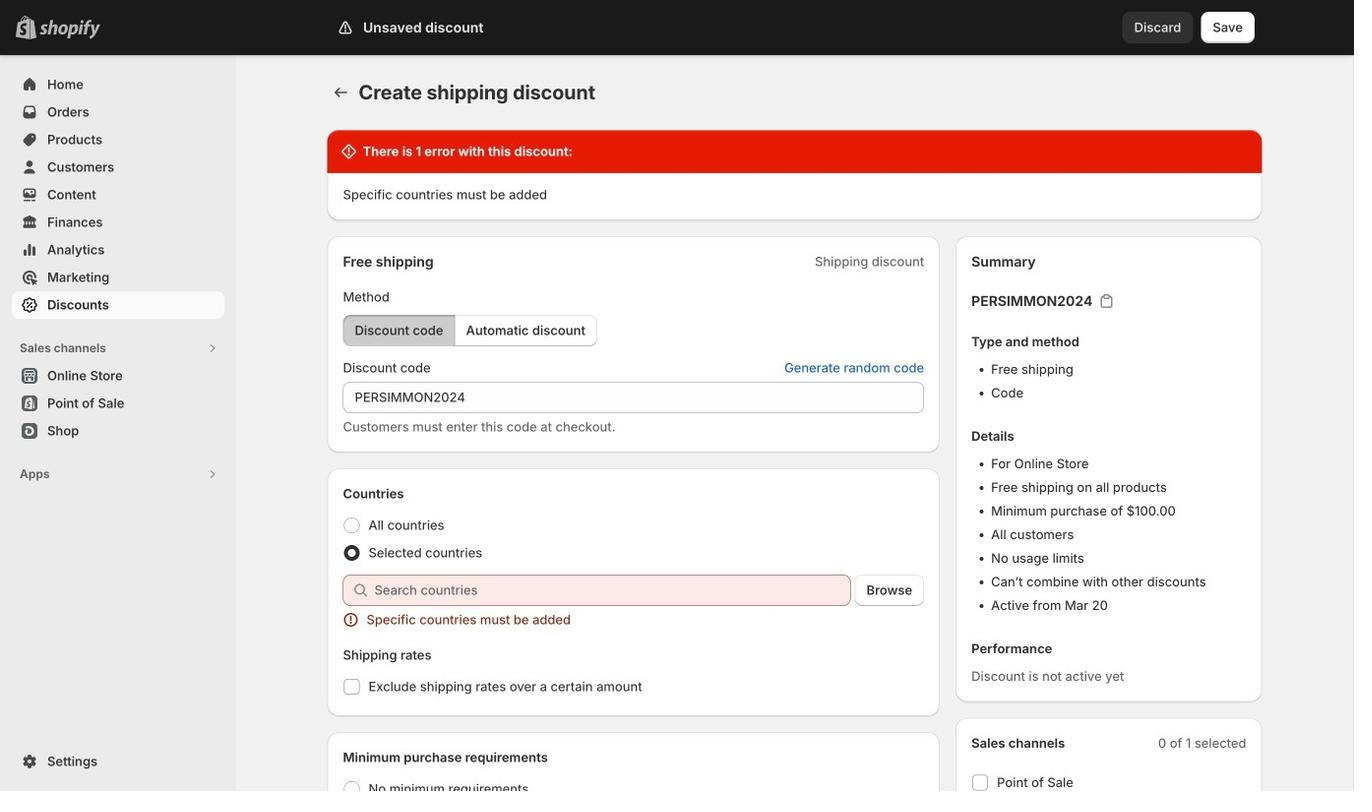 Task type: vqa. For each thing, say whether or not it's contained in the screenshot.
"dialog"
no



Task type: locate. For each thing, give the bounding box(es) containing it.
shopify image
[[39, 19, 100, 39]]

Search countries text field
[[375, 575, 851, 607]]

None text field
[[343, 382, 925, 414]]



